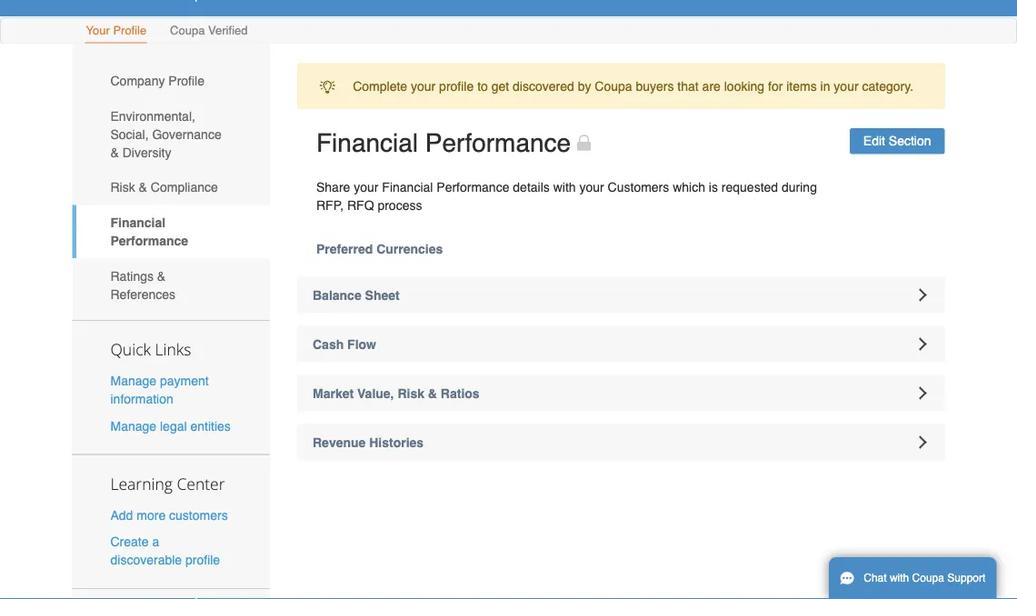 Task type: describe. For each thing, give the bounding box(es) containing it.
category.
[[863, 79, 914, 94]]

by
[[578, 79, 592, 94]]

more
[[137, 508, 166, 523]]

0 vertical spatial performance
[[426, 129, 571, 158]]

complete your profile to get discovered by coupa buyers that are looking for items in your category. alert
[[297, 64, 946, 110]]

entities
[[191, 419, 231, 434]]

financial inside share your financial performance details with your customers which is requested during rfp, rfq process
[[382, 180, 433, 195]]

that
[[678, 79, 699, 94]]

market value, risk & ratios heading
[[297, 376, 946, 412]]

market value, risk & ratios
[[313, 387, 480, 401]]

center
[[177, 473, 225, 495]]

coupa verified
[[170, 24, 248, 38]]

company profile
[[111, 74, 205, 89]]

create
[[111, 535, 149, 550]]

cash flow heading
[[297, 327, 946, 363]]

during
[[782, 180, 818, 195]]

cash
[[313, 337, 344, 352]]

coupa verified link
[[169, 20, 249, 44]]

ratings & references
[[111, 269, 176, 302]]

& inside environmental, social, governance & diversity
[[111, 146, 119, 160]]

share your financial performance details with your customers which is requested during rfp, rfq process
[[317, 180, 818, 213]]

a
[[152, 535, 159, 550]]

revenue histories heading
[[297, 425, 946, 461]]

sheet
[[365, 288, 400, 303]]

financial inside financial performance
[[111, 216, 166, 230]]

environmental,
[[111, 109, 195, 124]]

manage for manage legal entities
[[111, 419, 157, 434]]

with inside chat with coupa support button
[[890, 572, 910, 585]]

requested
[[722, 180, 779, 195]]

balance sheet button
[[297, 277, 946, 314]]

company
[[111, 74, 165, 89]]

legal
[[160, 419, 187, 434]]

section
[[889, 134, 932, 149]]

your right in
[[834, 79, 859, 94]]

0 horizontal spatial financial performance
[[111, 216, 188, 249]]

your
[[86, 24, 110, 38]]

financial performance link
[[72, 206, 270, 259]]

0 horizontal spatial coupa
[[170, 24, 205, 38]]

edit section link
[[850, 129, 946, 155]]

in
[[821, 79, 831, 94]]

buyers
[[636, 79, 674, 94]]

ratios
[[441, 387, 480, 401]]

which
[[673, 180, 706, 195]]

company profile link
[[72, 64, 270, 99]]

your up rfq
[[354, 180, 379, 195]]

verified
[[208, 24, 248, 38]]

environmental, social, governance & diversity
[[111, 109, 222, 160]]

are
[[703, 79, 721, 94]]

preferred
[[317, 242, 373, 257]]

information
[[111, 393, 174, 407]]

market value, risk & ratios button
[[297, 376, 946, 412]]

your left the customers at the right
[[580, 180, 605, 195]]

governance
[[152, 127, 222, 142]]

manage legal entities link
[[111, 419, 231, 434]]

currencies
[[377, 242, 443, 257]]

complete your profile to get discovered by coupa buyers that are looking for items in your category.
[[353, 79, 914, 94]]

balance sheet heading
[[297, 277, 946, 314]]

balance sheet
[[313, 288, 400, 303]]

customers
[[169, 508, 228, 523]]

& down diversity
[[139, 181, 147, 195]]

add more customers link
[[111, 508, 228, 523]]

cash flow
[[313, 337, 377, 352]]

get
[[492, 79, 510, 94]]

coupa inside button
[[913, 572, 945, 585]]

profile for company profile
[[169, 74, 205, 89]]

environmental, social, governance & diversity link
[[72, 99, 270, 170]]



Task type: vqa. For each thing, say whether or not it's contained in the screenshot.
Environmental, Social, Governance & Diversity link
yes



Task type: locate. For each thing, give the bounding box(es) containing it.
0 horizontal spatial with
[[554, 180, 576, 195]]

quick links
[[111, 339, 191, 361]]

revenue histories button
[[297, 425, 946, 461]]

0 vertical spatial profile
[[439, 79, 474, 94]]

discovered
[[513, 79, 575, 94]]

coupa left verified
[[170, 24, 205, 38]]

coupa right by
[[595, 79, 633, 94]]

0 vertical spatial financial
[[317, 129, 418, 158]]

chat with coupa support button
[[830, 558, 997, 599]]

diversity
[[123, 146, 171, 160]]

looking
[[725, 79, 765, 94]]

your profile link
[[85, 20, 148, 44]]

2 horizontal spatial coupa
[[913, 572, 945, 585]]

manage for manage payment information
[[111, 374, 157, 389]]

profile for your profile
[[113, 24, 147, 38]]

profile left to
[[439, 79, 474, 94]]

1 horizontal spatial profile
[[169, 74, 205, 89]]

profile inside the create a discoverable profile
[[186, 553, 220, 568]]

profile down customers
[[186, 553, 220, 568]]

0 horizontal spatial risk
[[111, 181, 135, 195]]

profile up 'environmental,'
[[169, 74, 205, 89]]

risk down diversity
[[111, 181, 135, 195]]

balance
[[313, 288, 362, 303]]

performance up details
[[426, 129, 571, 158]]

support
[[948, 572, 986, 585]]

with right details
[[554, 180, 576, 195]]

details
[[513, 180, 550, 195]]

2 vertical spatial financial
[[111, 216, 166, 230]]

& inside ratings & references
[[157, 269, 166, 284]]

1 horizontal spatial financial performance
[[317, 129, 571, 158]]

ratings
[[111, 269, 154, 284]]

coupa inside alert
[[595, 79, 633, 94]]

is
[[709, 180, 719, 195]]

financial up process
[[382, 180, 433, 195]]

add
[[111, 508, 133, 523]]

risk
[[111, 181, 135, 195], [398, 387, 425, 401]]

for
[[769, 79, 783, 94]]

performance inside share your financial performance details with your customers which is requested during rfp, rfq process
[[437, 180, 510, 195]]

1 vertical spatial financial
[[382, 180, 433, 195]]

financial up 'share'
[[317, 129, 418, 158]]

2 vertical spatial coupa
[[913, 572, 945, 585]]

with right chat
[[890, 572, 910, 585]]

1 vertical spatial coupa
[[595, 79, 633, 94]]

0 vertical spatial manage
[[111, 374, 157, 389]]

to
[[478, 79, 488, 94]]

1 vertical spatial with
[[890, 572, 910, 585]]

0 horizontal spatial profile
[[186, 553, 220, 568]]

add more customers
[[111, 508, 228, 523]]

create a discoverable profile link
[[111, 535, 220, 568]]

profile inside alert
[[439, 79, 474, 94]]

edit section
[[864, 134, 932, 149]]

0 horizontal spatial profile
[[113, 24, 147, 38]]

& left ratios
[[428, 387, 437, 401]]

risk & compliance
[[111, 181, 218, 195]]

your right complete
[[411, 79, 436, 94]]

manage inside manage payment information
[[111, 374, 157, 389]]

1 vertical spatial profile
[[186, 553, 220, 568]]

1 horizontal spatial coupa
[[595, 79, 633, 94]]

rfp,
[[317, 198, 344, 213]]

risk & compliance link
[[72, 170, 270, 206]]

profile
[[439, 79, 474, 94], [186, 553, 220, 568]]

0 vertical spatial risk
[[111, 181, 135, 195]]

references
[[111, 287, 176, 302]]

performance left details
[[437, 180, 510, 195]]

edit
[[864, 134, 886, 149]]

ratings & references link
[[72, 259, 270, 312]]

chat with coupa support
[[864, 572, 986, 585]]

1 vertical spatial manage
[[111, 419, 157, 434]]

cash flow button
[[297, 327, 946, 363]]

& inside dropdown button
[[428, 387, 437, 401]]

payment
[[160, 374, 209, 389]]

manage payment information
[[111, 374, 209, 407]]

manage down information
[[111, 419, 157, 434]]

1 vertical spatial risk
[[398, 387, 425, 401]]

share
[[317, 180, 351, 195]]

coupa left support
[[913, 572, 945, 585]]

risk right value,
[[398, 387, 425, 401]]

quick
[[111, 339, 151, 361]]

links
[[155, 339, 191, 361]]

financial performance down risk & compliance
[[111, 216, 188, 249]]

2 manage from the top
[[111, 419, 157, 434]]

learning center
[[111, 473, 225, 495]]

manage up information
[[111, 374, 157, 389]]

1 vertical spatial performance
[[437, 180, 510, 195]]

learning
[[111, 473, 173, 495]]

0 vertical spatial coupa
[[170, 24, 205, 38]]

your profile
[[86, 24, 147, 38]]

complete
[[353, 79, 408, 94]]

rfq
[[347, 198, 374, 213]]

financial
[[317, 129, 418, 158], [382, 180, 433, 195], [111, 216, 166, 230]]

value,
[[357, 387, 394, 401]]

compliance
[[151, 181, 218, 195]]

create a discoverable profile
[[111, 535, 220, 568]]

social,
[[111, 127, 149, 142]]

manage legal entities
[[111, 419, 231, 434]]

performance
[[426, 129, 571, 158], [437, 180, 510, 195], [111, 234, 188, 249]]

market
[[313, 387, 354, 401]]

2 vertical spatial performance
[[111, 234, 188, 249]]

revenue
[[313, 436, 366, 450]]

1 horizontal spatial profile
[[439, 79, 474, 94]]

manage
[[111, 374, 157, 389], [111, 419, 157, 434]]

process
[[378, 198, 422, 213]]

histories
[[370, 436, 424, 450]]

profile
[[113, 24, 147, 38], [169, 74, 205, 89]]

chat
[[864, 572, 887, 585]]

& down social,
[[111, 146, 119, 160]]

customers
[[608, 180, 670, 195]]

1 horizontal spatial risk
[[398, 387, 425, 401]]

with
[[554, 180, 576, 195], [890, 572, 910, 585]]

with inside share your financial performance details with your customers which is requested during rfp, rfq process
[[554, 180, 576, 195]]

0 vertical spatial profile
[[113, 24, 147, 38]]

&
[[111, 146, 119, 160], [139, 181, 147, 195], [157, 269, 166, 284], [428, 387, 437, 401]]

preferred currencies
[[317, 242, 443, 257]]

financial down risk & compliance
[[111, 216, 166, 230]]

financial performance
[[317, 129, 571, 158], [111, 216, 188, 249]]

your
[[411, 79, 436, 94], [834, 79, 859, 94], [354, 180, 379, 195], [580, 180, 605, 195]]

revenue histories
[[313, 436, 424, 450]]

risk inside dropdown button
[[398, 387, 425, 401]]

1 vertical spatial profile
[[169, 74, 205, 89]]

performance up ratings
[[111, 234, 188, 249]]

0 vertical spatial with
[[554, 180, 576, 195]]

1 vertical spatial financial performance
[[111, 216, 188, 249]]

0 vertical spatial financial performance
[[317, 129, 571, 158]]

flow
[[348, 337, 377, 352]]

profile right your
[[113, 24, 147, 38]]

1 horizontal spatial with
[[890, 572, 910, 585]]

financial performance down to
[[317, 129, 571, 158]]

1 manage from the top
[[111, 374, 157, 389]]

& up references
[[157, 269, 166, 284]]

manage payment information link
[[111, 374, 209, 407]]

discoverable
[[111, 553, 182, 568]]

items
[[787, 79, 817, 94]]



